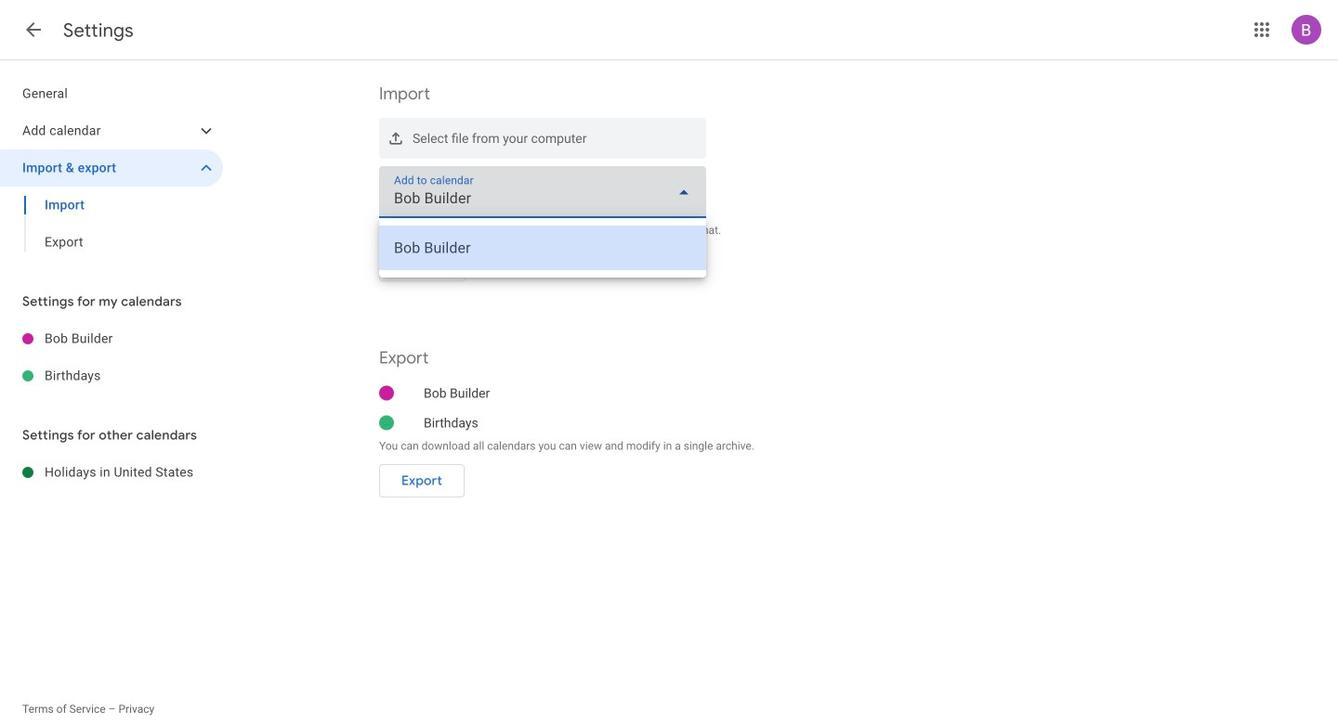 Task type: locate. For each thing, give the bounding box(es) containing it.
birthdays tree item
[[0, 358, 223, 395]]

None field
[[379, 166, 706, 218]]

1 tree from the top
[[0, 75, 223, 261]]

bob builder option
[[379, 226, 706, 270]]

1 vertical spatial tree
[[0, 321, 223, 395]]

import & export tree item
[[0, 150, 223, 187]]

holidays in united states tree item
[[0, 454, 223, 492]]

heading
[[63, 19, 134, 42]]

0 vertical spatial tree
[[0, 75, 223, 261]]

2 tree from the top
[[0, 321, 223, 395]]

bob builder tree item
[[0, 321, 223, 358]]

add to calendar list box
[[379, 218, 706, 278]]

group
[[0, 187, 223, 261]]

tree
[[0, 75, 223, 261], [0, 321, 223, 395]]



Task type: vqa. For each thing, say whether or not it's contained in the screenshot.
Holidays In United States tree item at the left
yes



Task type: describe. For each thing, give the bounding box(es) containing it.
go back image
[[22, 19, 45, 41]]



